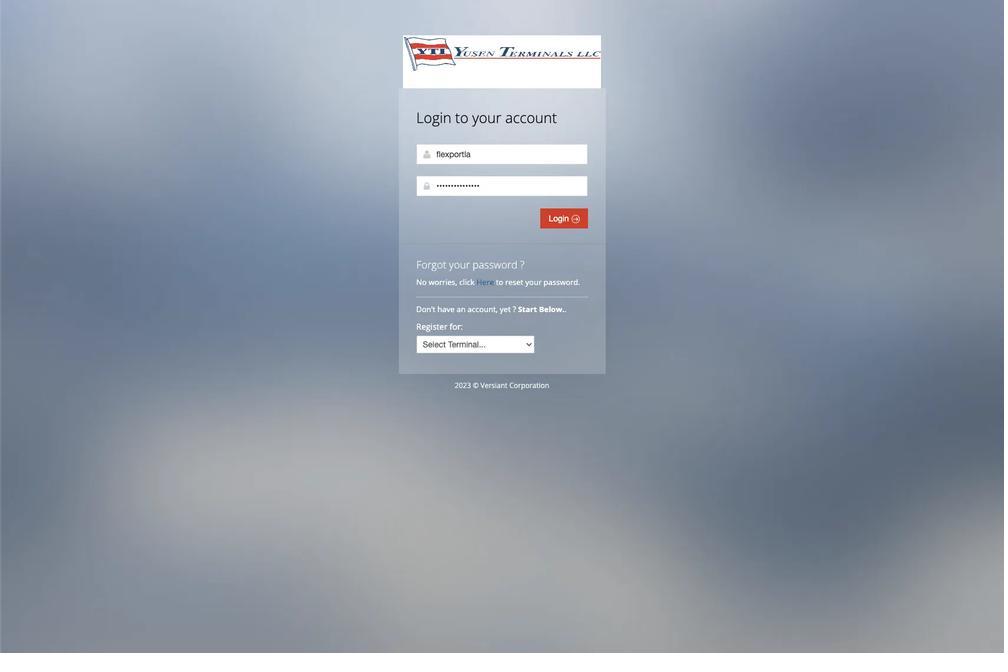 Task type: locate. For each thing, give the bounding box(es) containing it.
?
[[520, 258, 525, 272], [513, 304, 516, 315]]

your up username text box
[[472, 108, 502, 127]]

1 vertical spatial ?
[[513, 304, 516, 315]]

have
[[438, 304, 455, 315]]

? up 'reset'
[[520, 258, 525, 272]]

? inside forgot your password ? no worries, click here to reset your password.
[[520, 258, 525, 272]]

to up username text box
[[455, 108, 469, 127]]

1 horizontal spatial ?
[[520, 258, 525, 272]]

versiant
[[481, 381, 508, 391]]

worries,
[[429, 277, 457, 288]]

register
[[416, 321, 448, 332]]

password.
[[544, 277, 580, 288]]

0 vertical spatial to
[[455, 108, 469, 127]]

login to your account
[[416, 108, 557, 127]]

login button
[[541, 209, 588, 229]]

2023 © versiant corporation
[[455, 381, 549, 391]]

to
[[455, 108, 469, 127], [496, 277, 503, 288]]

don't have an account, yet ? start below. .
[[416, 304, 569, 315]]

your right 'reset'
[[525, 277, 542, 288]]

your up click
[[449, 258, 470, 272]]

forgot your password ? no worries, click here to reset your password.
[[416, 258, 580, 288]]

1 horizontal spatial to
[[496, 277, 503, 288]]

0 vertical spatial ?
[[520, 258, 525, 272]]

1 vertical spatial login
[[549, 214, 571, 223]]

2 vertical spatial your
[[525, 277, 542, 288]]

start
[[518, 304, 537, 315]]

0 vertical spatial login
[[416, 108, 452, 127]]

login
[[416, 108, 452, 127], [549, 214, 571, 223]]

0 horizontal spatial to
[[455, 108, 469, 127]]

1 horizontal spatial login
[[549, 214, 571, 223]]

yet
[[500, 304, 511, 315]]

1 vertical spatial your
[[449, 258, 470, 272]]

0 horizontal spatial login
[[416, 108, 452, 127]]

2023
[[455, 381, 471, 391]]

1 horizontal spatial your
[[472, 108, 502, 127]]

here
[[477, 277, 494, 288]]

0 vertical spatial your
[[472, 108, 502, 127]]

? right yet
[[513, 304, 516, 315]]

login inside button
[[549, 214, 571, 223]]

.
[[565, 304, 567, 315]]

your
[[472, 108, 502, 127], [449, 258, 470, 272], [525, 277, 542, 288]]

no
[[416, 277, 427, 288]]

1 vertical spatial to
[[496, 277, 503, 288]]

to right here
[[496, 277, 503, 288]]



Task type: vqa. For each thing, say whether or not it's contained in the screenshot.
external link icon for Gate
no



Task type: describe. For each thing, give the bounding box(es) containing it.
lock image
[[422, 182, 432, 191]]

user image
[[422, 150, 432, 159]]

2 horizontal spatial your
[[525, 277, 542, 288]]

login for login
[[549, 214, 571, 223]]

©
[[473, 381, 479, 391]]

0 horizontal spatial your
[[449, 258, 470, 272]]

for:
[[450, 321, 463, 332]]

reset
[[505, 277, 523, 288]]

Password password field
[[416, 176, 587, 196]]

login for login to your account
[[416, 108, 452, 127]]

to inside forgot your password ? no worries, click here to reset your password.
[[496, 277, 503, 288]]

password
[[473, 258, 518, 272]]

corporation
[[509, 381, 549, 391]]

account
[[505, 108, 557, 127]]

Username text field
[[416, 144, 587, 164]]

here link
[[477, 277, 494, 288]]

below.
[[539, 304, 565, 315]]

click
[[459, 277, 475, 288]]

register for:
[[416, 321, 463, 332]]

an
[[457, 304, 466, 315]]

don't
[[416, 304, 436, 315]]

swapright image
[[571, 215, 580, 223]]

account,
[[468, 304, 498, 315]]

0 horizontal spatial ?
[[513, 304, 516, 315]]

forgot
[[416, 258, 446, 272]]



